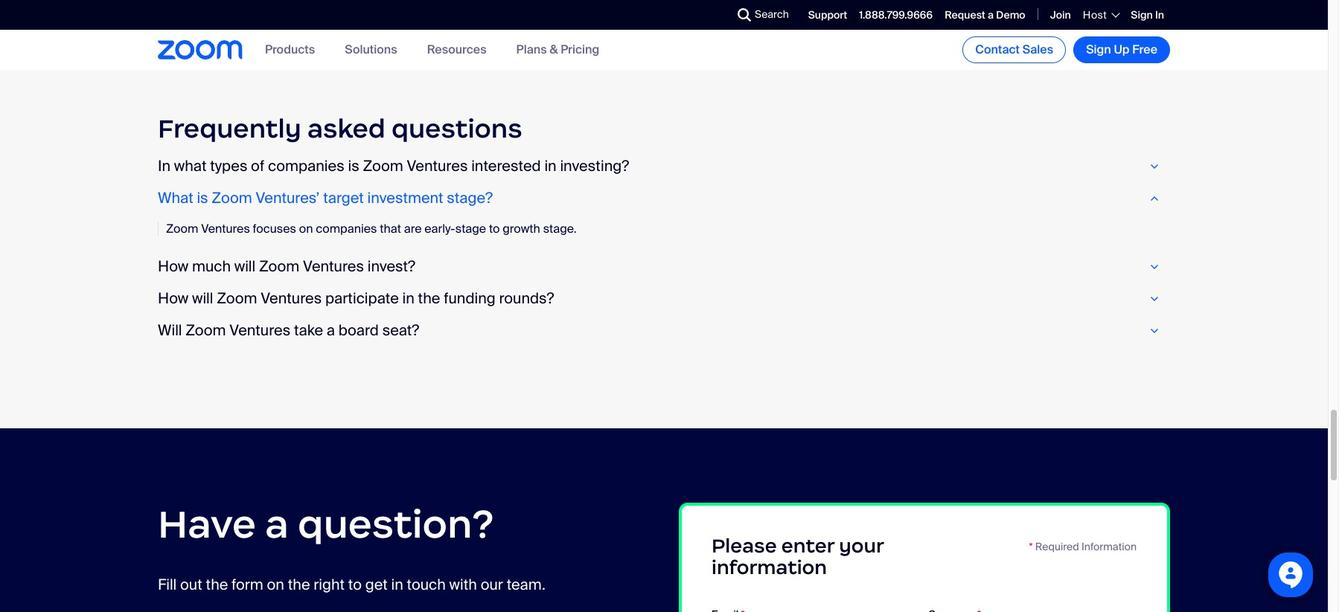 Task type: describe. For each thing, give the bounding box(es) containing it.
&
[[550, 42, 558, 58]]

products button
[[265, 42, 315, 58]]

take
[[294, 321, 323, 341]]

interested
[[471, 156, 541, 176]]

much
[[192, 257, 231, 276]]

team.
[[507, 576, 546, 595]]

will zoom ventures take a board seat?
[[158, 321, 419, 341]]

invest?
[[368, 257, 416, 276]]

focuses
[[253, 221, 296, 237]]

are
[[404, 221, 422, 237]]

resources button
[[427, 42, 487, 58]]

please enter your information element
[[679, 504, 1170, 613]]

zoom logo image
[[158, 40, 243, 59]]

search
[[755, 7, 789, 21]]

ventures down questions
[[407, 156, 468, 176]]

request a demo link
[[945, 8, 1026, 21]]

* required information
[[1029, 541, 1137, 554]]

investment
[[367, 189, 443, 208]]

in what types of companies is zoom ventures interested in investing?
[[158, 156, 629, 176]]

frequently asked questions element
[[158, 112, 1170, 341]]

zoom down "what"
[[166, 221, 198, 237]]

solutions
[[345, 42, 397, 58]]

demo
[[996, 8, 1026, 21]]

question?
[[298, 501, 494, 549]]

pricing
[[561, 42, 600, 58]]

stage.
[[543, 221, 577, 237]]

fill out the form on the right to get in touch with our team.
[[158, 576, 546, 595]]

right
[[314, 576, 345, 595]]

out
[[180, 576, 202, 595]]

1 horizontal spatial will
[[234, 257, 256, 276]]

how will zoom ventures participate in the funding rounds? button
[[158, 289, 1170, 309]]

investing?
[[560, 156, 629, 176]]

funding
[[444, 289, 496, 309]]

what is zoom ventures' target investment stage?
[[158, 189, 493, 208]]

plans & pricing link
[[516, 42, 600, 58]]

will zoom ventures take a board seat? button
[[158, 321, 1170, 341]]

your
[[839, 535, 884, 559]]

0 horizontal spatial the
[[206, 576, 228, 595]]

a for demo
[[988, 8, 994, 21]]

ventures up much
[[201, 221, 250, 237]]

1 vertical spatial in
[[402, 289, 415, 309]]

asked
[[307, 112, 386, 145]]

0 horizontal spatial on
[[267, 576, 284, 595]]

that
[[380, 221, 401, 237]]

what is zoom ventures' target investment stage? button
[[158, 189, 1170, 208]]

1.888.799.9666 link
[[859, 8, 933, 21]]

our
[[481, 576, 503, 595]]

1 horizontal spatial the
[[288, 576, 310, 595]]

touch
[[407, 576, 446, 595]]

in what types of companies is zoom ventures interested in investing? button
[[158, 156, 1170, 176]]

frequently
[[158, 112, 301, 145]]

sales
[[1023, 42, 1054, 57]]

how will zoom ventures participate in the funding rounds?
[[158, 289, 554, 309]]

sign up free
[[1086, 42, 1158, 57]]

in inside frequently asked questions element
[[158, 156, 171, 176]]

*
[[1029, 541, 1033, 554]]

1 vertical spatial will
[[192, 289, 213, 309]]

request
[[945, 8, 986, 21]]

form
[[232, 576, 263, 595]]

up
[[1114, 42, 1130, 57]]

ventures up how will zoom ventures participate in the funding rounds?
[[303, 257, 364, 276]]

host button
[[1083, 8, 1119, 22]]

host
[[1083, 8, 1107, 22]]

join link
[[1050, 8, 1071, 21]]

free
[[1133, 42, 1158, 57]]

zoom ventures focuses on companies that are early-stage to growth stage.
[[166, 221, 577, 237]]

information
[[1082, 541, 1137, 554]]

zoom down focuses
[[259, 257, 300, 276]]

will
[[158, 321, 182, 341]]

join
[[1050, 8, 1071, 21]]



Task type: vqa. For each thing, say whether or not it's contained in the screenshot.
now within the 'chicago bears download now'
no



Task type: locate. For each thing, give the bounding box(es) containing it.
2 how from the top
[[158, 289, 189, 309]]

sign
[[1131, 8, 1153, 21], [1086, 42, 1111, 57]]

stage?
[[447, 189, 493, 208]]

sign up free link
[[1074, 36, 1170, 63]]

zoom down much
[[217, 289, 257, 309]]

0 horizontal spatial sign
[[1086, 42, 1111, 57]]

ventures up will zoom ventures take a board seat?
[[261, 289, 322, 309]]

target
[[323, 189, 364, 208]]

on inside frequently asked questions element
[[299, 221, 313, 237]]

0 horizontal spatial will
[[192, 289, 213, 309]]

a left demo
[[988, 8, 994, 21]]

what
[[158, 189, 193, 208]]

in left what
[[158, 156, 171, 176]]

growth
[[503, 221, 540, 237]]

solutions button
[[345, 42, 397, 58]]

sign in
[[1131, 8, 1164, 21]]

None search field
[[684, 3, 742, 27]]

2 horizontal spatial a
[[988, 8, 994, 21]]

0 vertical spatial in
[[545, 156, 557, 176]]

participate
[[325, 289, 399, 309]]

0 horizontal spatial is
[[197, 189, 208, 208]]

ventures'
[[256, 189, 320, 208]]

in for touch
[[391, 576, 403, 595]]

0 vertical spatial to
[[489, 221, 500, 237]]

support link
[[808, 8, 848, 21]]

enter
[[782, 535, 835, 559]]

plans
[[516, 42, 547, 58]]

how for how much will zoom ventures invest?
[[158, 257, 189, 276]]

2 vertical spatial in
[[391, 576, 403, 595]]

contact sales
[[976, 42, 1054, 57]]

the left right
[[288, 576, 310, 595]]

0 horizontal spatial a
[[265, 501, 289, 549]]

1 vertical spatial sign
[[1086, 42, 1111, 57]]

is up "target"
[[348, 156, 359, 176]]

in
[[545, 156, 557, 176], [402, 289, 415, 309], [391, 576, 403, 595]]

get
[[365, 576, 388, 595]]

1 horizontal spatial on
[[299, 221, 313, 237]]

seat?
[[382, 321, 419, 341]]

search image
[[738, 8, 751, 22]]

2 horizontal spatial the
[[418, 289, 440, 309]]

will
[[234, 257, 256, 276], [192, 289, 213, 309]]

1 vertical spatial companies
[[316, 221, 377, 237]]

the inside frequently asked questions element
[[418, 289, 440, 309]]

sign in link
[[1131, 8, 1164, 21]]

1 horizontal spatial sign
[[1131, 8, 1153, 21]]

how
[[158, 257, 189, 276], [158, 289, 189, 309]]

contact sales link
[[963, 36, 1066, 63]]

please enter your information
[[712, 535, 884, 580]]

to
[[489, 221, 500, 237], [348, 576, 362, 595]]

how left much
[[158, 257, 189, 276]]

zoom
[[363, 156, 403, 176], [212, 189, 252, 208], [166, 221, 198, 237], [259, 257, 300, 276], [217, 289, 257, 309], [186, 321, 226, 341]]

to right the stage
[[489, 221, 500, 237]]

sign up free
[[1131, 8, 1153, 21]]

types
[[210, 156, 247, 176]]

the
[[418, 289, 440, 309], [206, 576, 228, 595], [288, 576, 310, 595]]

in
[[1155, 8, 1164, 21], [158, 156, 171, 176]]

request a demo
[[945, 8, 1026, 21]]

required
[[1036, 541, 1079, 554]]

0 vertical spatial in
[[1155, 8, 1164, 21]]

1 vertical spatial how
[[158, 289, 189, 309]]

the left funding
[[418, 289, 440, 309]]

1.888.799.9666
[[859, 8, 933, 21]]

zoom down types
[[212, 189, 252, 208]]

a right have on the left of page
[[265, 501, 289, 549]]

companies up ventures'
[[268, 156, 345, 176]]

is right "what"
[[197, 189, 208, 208]]

ventures left take
[[230, 321, 291, 341]]

on right focuses
[[299, 221, 313, 237]]

frequently asked questions
[[158, 112, 523, 145]]

resources
[[427, 42, 487, 58]]

of
[[251, 156, 265, 176]]

information
[[712, 556, 827, 580]]

how much will zoom ventures invest? button
[[158, 257, 1170, 276]]

0 vertical spatial companies
[[268, 156, 345, 176]]

1 vertical spatial to
[[348, 576, 362, 595]]

ventures
[[407, 156, 468, 176], [201, 221, 250, 237], [303, 257, 364, 276], [261, 289, 322, 309], [230, 321, 291, 341]]

1 horizontal spatial is
[[348, 156, 359, 176]]

0 vertical spatial on
[[299, 221, 313, 237]]

contact
[[976, 42, 1020, 57]]

rounds?
[[499, 289, 554, 309]]

zoom up the investment
[[363, 156, 403, 176]]

companies down "target"
[[316, 221, 377, 237]]

1 vertical spatial on
[[267, 576, 284, 595]]

is
[[348, 156, 359, 176], [197, 189, 208, 208]]

have a question?
[[158, 501, 494, 549]]

products
[[265, 42, 315, 58]]

stage
[[455, 221, 486, 237]]

board
[[339, 321, 379, 341]]

please
[[712, 535, 777, 559]]

0 vertical spatial a
[[988, 8, 994, 21]]

to left get at left
[[348, 576, 362, 595]]

1 horizontal spatial to
[[489, 221, 500, 237]]

in up free
[[1155, 8, 1164, 21]]

how up will
[[158, 289, 189, 309]]

the right out
[[206, 576, 228, 595]]

plans & pricing
[[516, 42, 600, 58]]

0 vertical spatial sign
[[1131, 8, 1153, 21]]

a for question?
[[265, 501, 289, 549]]

1 horizontal spatial a
[[327, 321, 335, 341]]

sign for sign in
[[1131, 8, 1153, 21]]

how for how will zoom ventures participate in the funding rounds?
[[158, 289, 189, 309]]

early-
[[425, 221, 455, 237]]

to inside frequently asked questions element
[[489, 221, 500, 237]]

search image
[[738, 8, 751, 22]]

questions
[[392, 112, 523, 145]]

sign left "up"
[[1086, 42, 1111, 57]]

have
[[158, 501, 256, 549]]

2 vertical spatial a
[[265, 501, 289, 549]]

will right much
[[234, 257, 256, 276]]

a right take
[[327, 321, 335, 341]]

support
[[808, 8, 848, 21]]

will down much
[[192, 289, 213, 309]]

1 vertical spatial is
[[197, 189, 208, 208]]

what
[[174, 156, 207, 176]]

in right get at left
[[391, 576, 403, 595]]

fill
[[158, 576, 177, 595]]

1 horizontal spatial in
[[1155, 8, 1164, 21]]

on right form at bottom left
[[267, 576, 284, 595]]

0 vertical spatial how
[[158, 257, 189, 276]]

0 vertical spatial is
[[348, 156, 359, 176]]

zoom right will
[[186, 321, 226, 341]]

companies for is
[[268, 156, 345, 176]]

sign for sign up free
[[1086, 42, 1111, 57]]

1 vertical spatial a
[[327, 321, 335, 341]]

companies
[[268, 156, 345, 176], [316, 221, 377, 237]]

0 horizontal spatial in
[[158, 156, 171, 176]]

on
[[299, 221, 313, 237], [267, 576, 284, 595]]

0 horizontal spatial to
[[348, 576, 362, 595]]

a
[[988, 8, 994, 21], [327, 321, 335, 341], [265, 501, 289, 549]]

in for investing?
[[545, 156, 557, 176]]

with
[[449, 576, 477, 595]]

0 vertical spatial will
[[234, 257, 256, 276]]

1 vertical spatial in
[[158, 156, 171, 176]]

companies for that
[[316, 221, 377, 237]]

how much will zoom ventures invest?
[[158, 257, 416, 276]]

in up seat?
[[402, 289, 415, 309]]

1 how from the top
[[158, 257, 189, 276]]

in left investing?
[[545, 156, 557, 176]]



